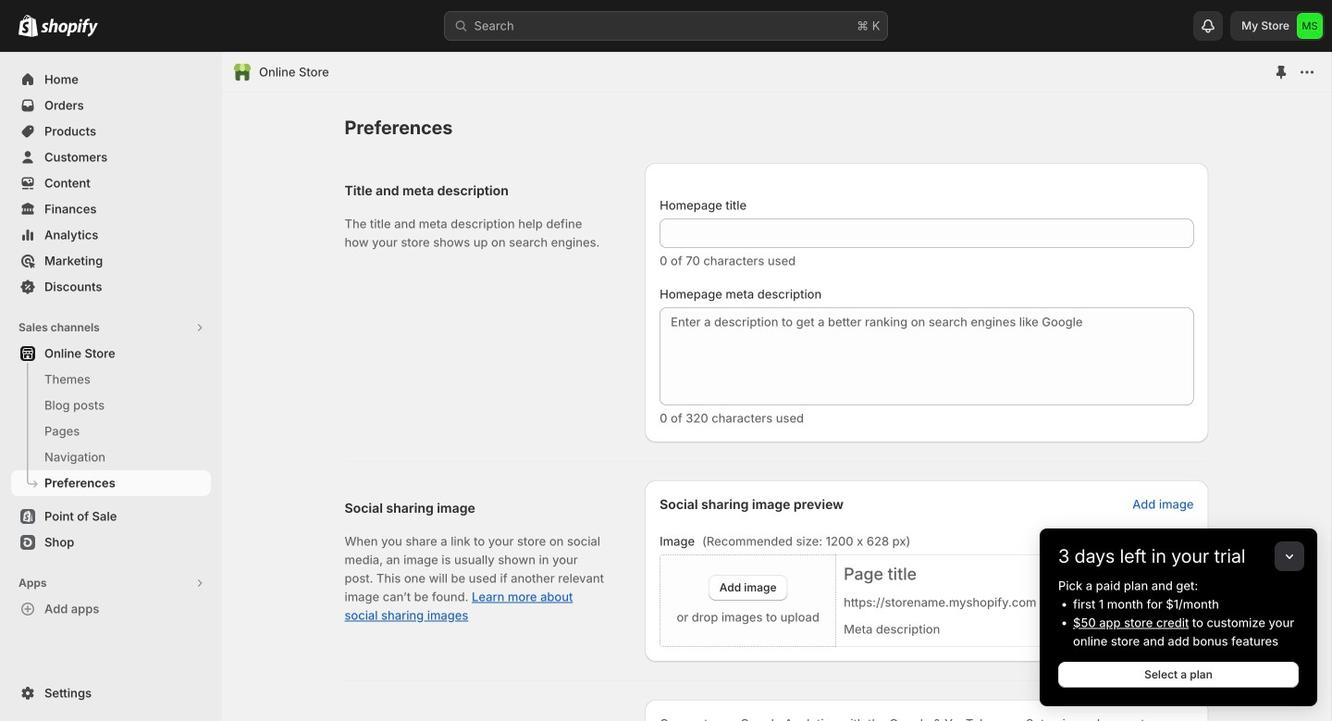 Task type: vqa. For each thing, say whether or not it's contained in the screenshot.
SHOPIFY image
yes



Task type: describe. For each thing, give the bounding box(es) containing it.
shopify image
[[41, 18, 98, 37]]

shopify image
[[19, 15, 38, 37]]

my store image
[[1298, 13, 1324, 39]]

online store image
[[233, 63, 252, 81]]



